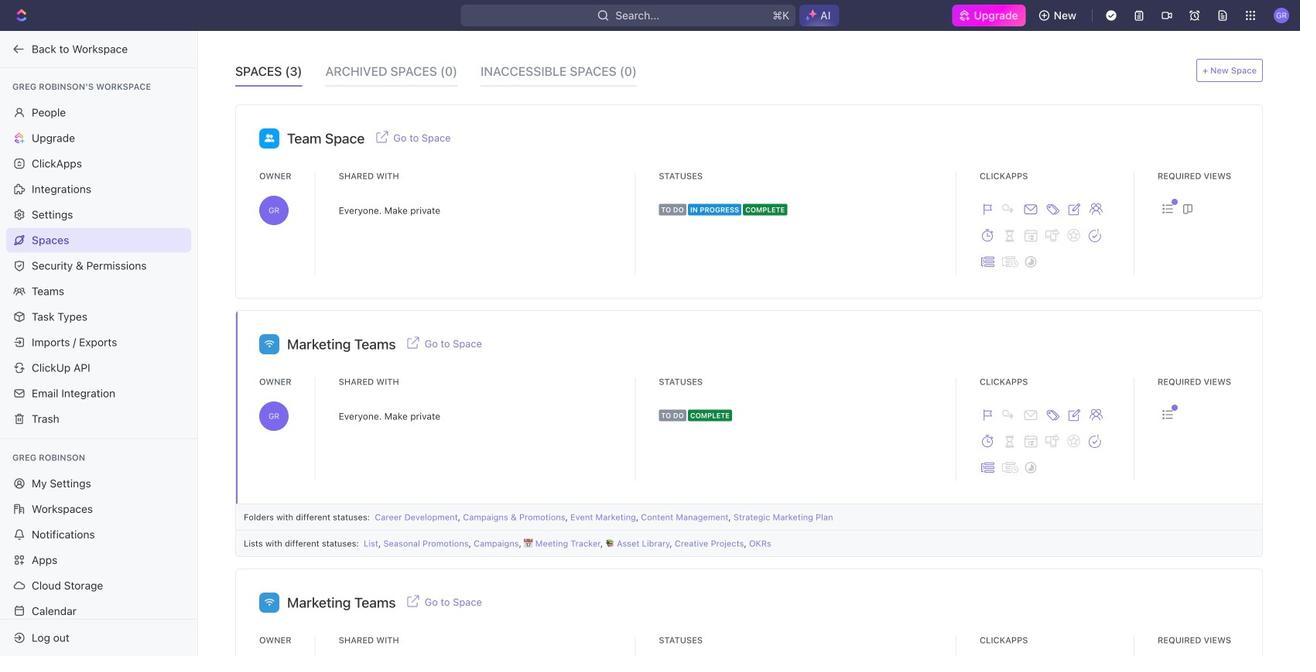 Task type: vqa. For each thing, say whether or not it's contained in the screenshot.
the leftmost In
no



Task type: describe. For each thing, give the bounding box(es) containing it.
user group image
[[264, 134, 274, 142]]

wifi image
[[264, 340, 274, 348]]



Task type: locate. For each thing, give the bounding box(es) containing it.
wifi image
[[264, 599, 274, 606]]



